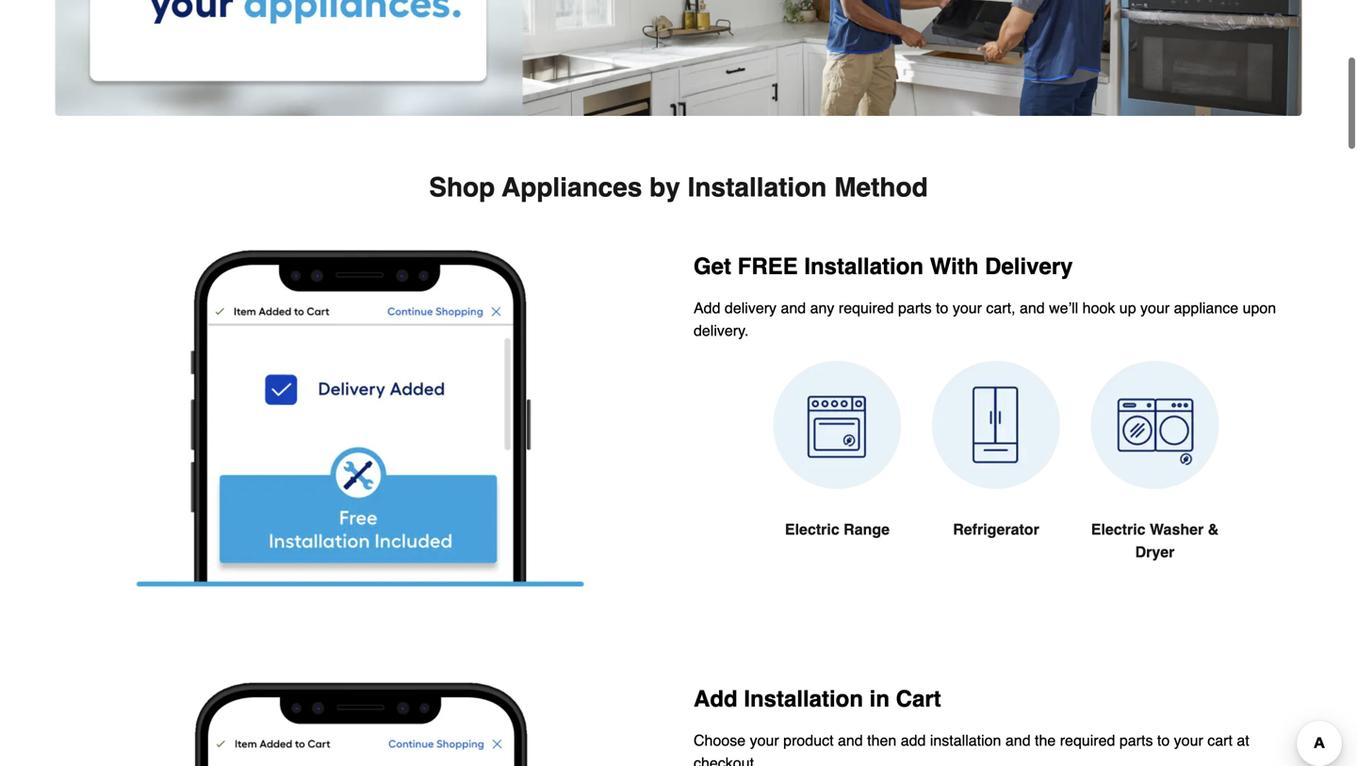 Task type: locate. For each thing, give the bounding box(es) containing it.
cart
[[1208, 732, 1233, 749]]

1 vertical spatial required
[[1060, 732, 1115, 749]]

installation up 'any'
[[804, 253, 924, 279]]

parts left cart
[[1120, 732, 1153, 749]]

1 horizontal spatial parts
[[1120, 732, 1153, 749]]

installation up product
[[744, 686, 863, 712]]

required right 'any'
[[839, 299, 894, 316]]

any
[[810, 299, 835, 316]]

0 horizontal spatial electric
[[785, 521, 840, 538]]

get free installation with delivery
[[694, 253, 1073, 279]]

0 vertical spatial to
[[936, 299, 949, 316]]

and left 'any'
[[781, 299, 806, 316]]

electric up dryer
[[1091, 521, 1146, 538]]

add
[[694, 299, 721, 316], [694, 686, 738, 712]]

add up delivery.
[[694, 299, 721, 316]]

cart
[[896, 686, 941, 712]]

add delivery and any required parts to your cart, and we'll hook up your appliance upon delivery.
[[694, 299, 1276, 339]]

an icon of a range. image
[[773, 361, 902, 489]]

an icon of a refrigerator. image
[[932, 361, 1061, 489]]

parts
[[898, 299, 932, 316], [1120, 732, 1153, 749]]

0 horizontal spatial required
[[839, 299, 894, 316]]

your
[[953, 299, 982, 316], [1141, 299, 1170, 316], [750, 732, 779, 749], [1174, 732, 1203, 749]]

refrigerator
[[953, 521, 1039, 538]]

1 electric from the left
[[785, 521, 840, 538]]

shop appliances by installation method
[[429, 172, 928, 202]]

cart,
[[986, 299, 1016, 316]]

2 electric from the left
[[1091, 521, 1146, 538]]

installation
[[688, 172, 827, 202], [804, 253, 924, 279], [744, 686, 863, 712]]

the
[[1035, 732, 1056, 749]]

we'll
[[1049, 299, 1078, 316]]

and
[[781, 299, 806, 316], [1020, 299, 1045, 316], [838, 732, 863, 749], [1006, 732, 1031, 749]]

0 vertical spatial parts
[[898, 299, 932, 316]]

to inside the add delivery and any required parts to your cart, and we'll hook up your appliance upon delivery.
[[936, 299, 949, 316]]

1 vertical spatial to
[[1157, 732, 1170, 749]]

your up checkout.
[[750, 732, 779, 749]]

product
[[783, 732, 834, 749]]

0 vertical spatial required
[[839, 299, 894, 316]]

1 horizontal spatial required
[[1060, 732, 1115, 749]]

installation up free
[[688, 172, 827, 202]]

electric inside electric washer & dryer
[[1091, 521, 1146, 538]]

by
[[650, 172, 680, 202]]

to
[[936, 299, 949, 316], [1157, 732, 1170, 749]]

and left the
[[1006, 732, 1031, 749]]

add up choose
[[694, 686, 738, 712]]

1 vertical spatial add
[[694, 686, 738, 712]]

to down with
[[936, 299, 949, 316]]

electric for electric washer & dryer
[[1091, 521, 1146, 538]]

1 horizontal spatial electric
[[1091, 521, 1146, 538]]

hook
[[1083, 299, 1115, 316]]

to left cart
[[1157, 732, 1170, 749]]

at
[[1237, 732, 1250, 749]]

electric washer & dryer link
[[1091, 361, 1219, 609]]

0 horizontal spatial to
[[936, 299, 949, 316]]

add inside the add delivery and any required parts to your cart, and we'll hook up your appliance upon delivery.
[[694, 299, 721, 316]]

1 add from the top
[[694, 299, 721, 316]]

required right the
[[1060, 732, 1115, 749]]

electric washer & dryer
[[1091, 521, 1219, 561]]

0 vertical spatial add
[[694, 299, 721, 316]]

2 add from the top
[[694, 686, 738, 712]]

electric left range
[[785, 521, 840, 538]]

1 vertical spatial parts
[[1120, 732, 1153, 749]]

0 horizontal spatial parts
[[898, 299, 932, 316]]

and left then
[[838, 732, 863, 749]]

electric
[[785, 521, 840, 538], [1091, 521, 1146, 538]]

1 horizontal spatial to
[[1157, 732, 1170, 749]]

free
[[738, 253, 798, 279]]

method
[[834, 172, 928, 202]]

required inside the add delivery and any required parts to your cart, and we'll hook up your appliance upon delivery.
[[839, 299, 894, 316]]

refrigerator link
[[932, 361, 1061, 586]]

delivery.
[[694, 322, 749, 339]]

required
[[839, 299, 894, 316], [1060, 732, 1115, 749]]

parts down get free installation with delivery
[[898, 299, 932, 316]]



Task type: vqa. For each thing, say whether or not it's contained in the screenshot.
Cart
yes



Task type: describe. For each thing, give the bounding box(es) containing it.
your left cart
[[1174, 732, 1203, 749]]

a phone screen with delivery added and free installation included messages. image
[[58, 236, 664, 587]]

dryer
[[1135, 543, 1175, 561]]

parts inside choose your product and then add installation and the required parts to your cart at checkout.
[[1120, 732, 1153, 749]]

add installation in cart
[[694, 686, 941, 712]]

in
[[870, 686, 890, 712]]

delivery
[[725, 299, 777, 316]]

choose your product and then add installation and the required parts to your cart at checkout.
[[694, 732, 1250, 766]]

an icon of a washer and dryer. image
[[1091, 361, 1219, 489]]

parts inside the add delivery and any required parts to your cart, and we'll hook up your appliance upon delivery.
[[898, 299, 932, 316]]

add for add installation in cart
[[694, 686, 738, 712]]

shop
[[429, 172, 495, 202]]

&
[[1208, 521, 1219, 538]]

washer
[[1150, 521, 1204, 538]]

with
[[930, 253, 979, 279]]

choose
[[694, 732, 746, 749]]

installation
[[930, 732, 1001, 749]]

electric range
[[785, 521, 890, 538]]

required inside choose your product and then add installation and the required parts to your cart at checkout.
[[1060, 732, 1115, 749]]

your left 'cart,'
[[953, 299, 982, 316]]

get
[[694, 253, 731, 279]]

2 vertical spatial installation
[[744, 686, 863, 712]]

checkout.
[[694, 754, 758, 766]]

add for add delivery and any required parts to your cart, and we'll hook up your appliance upon delivery.
[[694, 299, 721, 316]]

range
[[844, 521, 890, 538]]

let us install your appliances. image
[[55, 0, 1303, 116]]

electric for electric range
[[785, 521, 840, 538]]

a phone screen with an add installation message. image
[[58, 669, 664, 766]]

your right up at the top right
[[1141, 299, 1170, 316]]

1 vertical spatial installation
[[804, 253, 924, 279]]

0 vertical spatial installation
[[688, 172, 827, 202]]

and left 'we'll'
[[1020, 299, 1045, 316]]

add
[[901, 732, 926, 749]]

upon
[[1243, 299, 1276, 316]]

up
[[1120, 299, 1136, 316]]

appliance
[[1174, 299, 1239, 316]]

appliances
[[502, 172, 642, 202]]

then
[[867, 732, 897, 749]]

to inside choose your product and then add installation and the required parts to your cart at checkout.
[[1157, 732, 1170, 749]]

electric range link
[[773, 361, 902, 586]]

delivery
[[985, 253, 1073, 279]]



